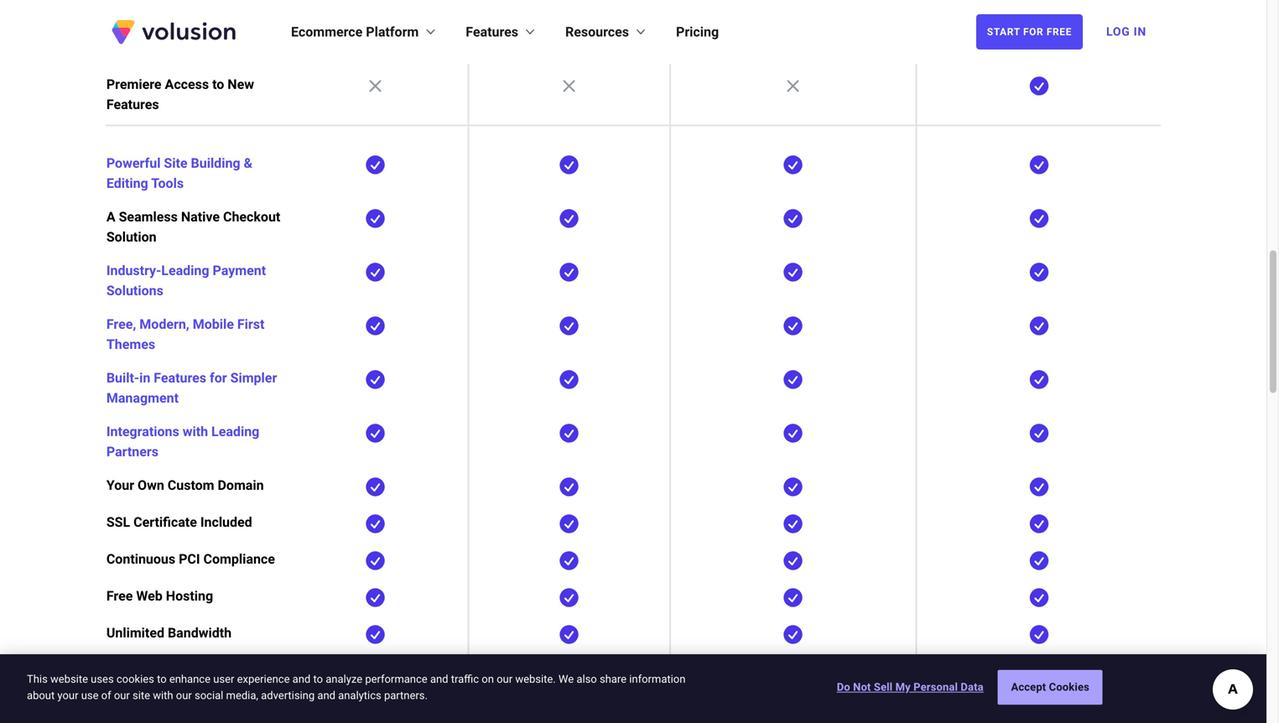 Task type: locate. For each thing, give the bounding box(es) containing it.
1 horizontal spatial leading
[[211, 424, 260, 440]]

0 vertical spatial with
[[183, 424, 208, 440]]

and down analyze
[[317, 689, 336, 702]]

free, modern, mobile first themes
[[106, 316, 265, 352]]

ecommerce left the platform
[[291, 24, 363, 40]]

editing
[[106, 175, 148, 191]]

leading down a seamless native checkout solution
[[161, 263, 209, 279]]

our left website.
[[497, 673, 513, 686]]

1 horizontal spatial with
[[183, 424, 208, 440]]

first
[[237, 316, 265, 332]]

to left analyze
[[313, 673, 323, 686]]

in
[[139, 370, 150, 386]]

industry-leading payment solutions link
[[106, 263, 266, 299]]

pricing link
[[676, 22, 719, 42]]

0 horizontal spatial with
[[153, 689, 173, 702]]

0 vertical spatial ecommerce
[[291, 24, 363, 40]]

compliance
[[204, 551, 275, 567]]

to right the cookies
[[157, 673, 167, 686]]

premiere access to new features
[[106, 76, 254, 112]]

0 horizontal spatial on
[[172, 23, 187, 39]]

and left "traffic"
[[430, 673, 448, 686]]

pricing
[[676, 24, 719, 40]]

for
[[210, 370, 227, 386]]

2 vertical spatial features
[[154, 370, 206, 386]]

on right "traffic"
[[482, 673, 494, 686]]

with
[[183, 424, 208, 440], [153, 689, 173, 702]]

information
[[630, 673, 686, 686]]

media,
[[226, 689, 258, 702]]

this
[[27, 673, 48, 686]]

free
[[106, 588, 133, 604]]

on up services
[[172, 23, 187, 39]]

and up advertising
[[293, 673, 311, 686]]

built-in features for simpler managment link
[[106, 370, 277, 406]]

with right site
[[153, 689, 173, 702]]

unlimited
[[106, 625, 164, 641]]

traffic
[[451, 673, 479, 686]]

on inside low rates on additional volusion services
[[172, 23, 187, 39]]

this website uses cookies to enhance user experience and to analyze performance and traffic on our website. we also share information about your use of our site with our social media, advertising and analytics partners.
[[27, 673, 686, 702]]

0 horizontal spatial leading
[[161, 263, 209, 279]]

features
[[466, 24, 519, 40], [106, 96, 159, 112], [154, 370, 206, 386]]

new
[[228, 76, 254, 92]]

0 vertical spatial features
[[466, 24, 519, 40]]

0 vertical spatial leading
[[161, 263, 209, 279]]

1 vertical spatial leading
[[211, 424, 260, 440]]

website.
[[515, 673, 556, 686]]

built-
[[106, 370, 139, 386]]

to
[[212, 76, 224, 92], [157, 673, 167, 686], [313, 673, 323, 686]]

0 vertical spatial on
[[172, 23, 187, 39]]

analytics
[[338, 689, 382, 702]]

personal
[[914, 681, 958, 694]]

checkout
[[223, 209, 281, 225]]

social
[[195, 689, 223, 702]]

start for free
[[987, 26, 1072, 38]]

accept cookies
[[1012, 681, 1090, 694]]

analyze
[[326, 673, 363, 686]]

leading up "domain"
[[211, 424, 260, 440]]

own
[[138, 477, 164, 493]]

a
[[106, 209, 115, 225]]

1 vertical spatial with
[[153, 689, 173, 702]]

and
[[293, 673, 311, 686], [430, 673, 448, 686], [317, 689, 336, 702]]

do not sell my personal data button
[[837, 671, 984, 704]]

ecommerce platform button
[[291, 22, 439, 42]]

web
[[136, 588, 163, 604]]

partners.
[[384, 689, 428, 702]]

ecommerce inside dropdown button
[[291, 24, 363, 40]]

your
[[106, 477, 134, 493]]

advertising
[[261, 689, 315, 702]]

log in link
[[1097, 13, 1157, 50]]

1 vertical spatial on
[[482, 673, 494, 686]]

site
[[133, 689, 150, 702]]

1 vertical spatial features
[[106, 96, 159, 112]]

1 vertical spatial ecommerce
[[202, 662, 274, 678]]

integrations with leading partners
[[106, 424, 260, 460]]

uses
[[91, 673, 114, 686]]

for
[[1024, 26, 1044, 38]]

on
[[172, 23, 187, 39], [482, 673, 494, 686]]

privacy alert dialog
[[0, 654, 1267, 723]]

powerful site building & editing tools
[[106, 155, 253, 191]]

ssl
[[106, 514, 130, 530]]

leading inside industry-leading payment solutions
[[161, 263, 209, 279]]

to inside premiere access to new features
[[212, 76, 224, 92]]

1 horizontal spatial on
[[482, 673, 494, 686]]

1 horizontal spatial ecommerce
[[291, 24, 363, 40]]

our down enhance
[[176, 689, 192, 702]]

1 horizontal spatial to
[[212, 76, 224, 92]]

use
[[81, 689, 99, 702]]

ecommerce
[[291, 24, 363, 40], [202, 662, 274, 678]]

with down built-in features for simpler managment
[[183, 424, 208, 440]]

themes
[[106, 336, 155, 352]]

support
[[106, 682, 155, 698]]

0 horizontal spatial and
[[293, 673, 311, 686]]

ecommerce up the media,
[[202, 662, 274, 678]]

features inside premiere access to new features
[[106, 96, 159, 112]]

leading
[[161, 263, 209, 279], [211, 424, 260, 440]]

certificate
[[134, 514, 197, 530]]

0 horizontal spatial ecommerce
[[202, 662, 274, 678]]

with inside integrations with leading partners
[[183, 424, 208, 440]]

&
[[244, 155, 253, 171]]

performance
[[365, 673, 428, 686]]

to left new
[[212, 76, 224, 92]]

powerful
[[106, 155, 161, 171]]

accept cookies button
[[998, 670, 1103, 705]]

premiere
[[106, 76, 162, 92]]

a seamless native checkout solution
[[106, 209, 281, 245]]

our
[[497, 673, 513, 686], [114, 689, 130, 702], [176, 689, 192, 702]]

our right of at the bottom left of page
[[114, 689, 130, 702]]

start
[[987, 26, 1021, 38]]



Task type: describe. For each thing, give the bounding box(es) containing it.
start for free link
[[977, 14, 1083, 50]]

powerful site building & editing tools link
[[106, 155, 253, 191]]

resources
[[566, 24, 629, 40]]

0 horizontal spatial to
[[157, 673, 167, 686]]

unlimited bandwidth
[[106, 625, 232, 641]]

solutions
[[106, 283, 163, 299]]

your
[[57, 689, 78, 702]]

resources button
[[566, 22, 649, 42]]

pci
[[179, 551, 200, 567]]

not
[[853, 681, 871, 694]]

continuous
[[106, 551, 175, 567]]

solution
[[106, 229, 157, 245]]

built-in features for simpler managment
[[106, 370, 277, 406]]

do
[[837, 681, 851, 694]]

free, modern, mobile first themes link
[[106, 316, 265, 352]]

log
[[1107, 25, 1131, 39]]

payment
[[213, 263, 266, 279]]

experience
[[237, 673, 290, 686]]

website
[[50, 673, 88, 686]]

of
[[101, 689, 111, 702]]

about
[[27, 689, 55, 702]]

with inside this website uses cookies to enhance user experience and to analyze performance and traffic on our website. we also share information about your use of our site with our social media, advertising and analytics partners.
[[153, 689, 173, 702]]

tools
[[151, 175, 184, 191]]

ecommerce platform
[[291, 24, 419, 40]]

free web hosting
[[106, 588, 213, 604]]

industry-leading payment solutions
[[106, 263, 266, 299]]

rates
[[135, 23, 169, 39]]

features inside built-in features for simpler managment
[[154, 370, 206, 386]]

sell
[[874, 681, 893, 694]]

do not sell my personal data
[[837, 681, 984, 694]]

my
[[896, 681, 911, 694]]

cookies
[[117, 673, 154, 686]]

1 horizontal spatial and
[[317, 689, 336, 702]]

low
[[106, 23, 131, 39]]

low rates on additional volusion services
[[106, 23, 252, 59]]

integrations with leading partners link
[[106, 424, 260, 460]]

continuous pci compliance
[[106, 551, 275, 567]]

features button
[[466, 22, 539, 42]]

knowledgeable
[[106, 662, 199, 678]]

accept
[[1012, 681, 1047, 694]]

user
[[213, 673, 234, 686]]

access
[[165, 76, 209, 92]]

data
[[961, 681, 984, 694]]

features inside dropdown button
[[466, 24, 519, 40]]

1 horizontal spatial our
[[176, 689, 192, 702]]

bandwidth
[[168, 625, 232, 641]]

knowledgeable ecommerce support
[[106, 662, 274, 698]]

services
[[162, 43, 215, 59]]

we
[[559, 673, 574, 686]]

ssl certificate included
[[106, 514, 252, 530]]

included
[[200, 514, 252, 530]]

platform
[[366, 24, 419, 40]]

integrations
[[106, 424, 179, 440]]

hosting
[[166, 588, 213, 604]]

mobile
[[193, 316, 234, 332]]

simpler
[[230, 370, 277, 386]]

2 horizontal spatial our
[[497, 673, 513, 686]]

seamless
[[119, 209, 178, 225]]

on inside this website uses cookies to enhance user experience and to analyze performance and traffic on our website. we also share information about your use of our site with our social media, advertising and analytics partners.
[[482, 673, 494, 686]]

custom
[[168, 477, 214, 493]]

cookies
[[1049, 681, 1090, 694]]

2 horizontal spatial and
[[430, 673, 448, 686]]

additional
[[191, 23, 252, 39]]

domain
[[218, 477, 264, 493]]

0 horizontal spatial our
[[114, 689, 130, 702]]

2 horizontal spatial to
[[313, 673, 323, 686]]

building
[[191, 155, 240, 171]]

site
[[164, 155, 188, 171]]

leading inside integrations with leading partners
[[211, 424, 260, 440]]

volusion
[[106, 43, 159, 59]]

also
[[577, 673, 597, 686]]

industry-
[[106, 263, 161, 279]]

ecommerce inside knowledgeable ecommerce support
[[202, 662, 274, 678]]

free,
[[106, 316, 136, 332]]

share
[[600, 673, 627, 686]]

free
[[1047, 26, 1072, 38]]

native
[[181, 209, 220, 225]]

managment
[[106, 390, 179, 406]]



Task type: vqa. For each thing, say whether or not it's contained in the screenshot.
the Solution
yes



